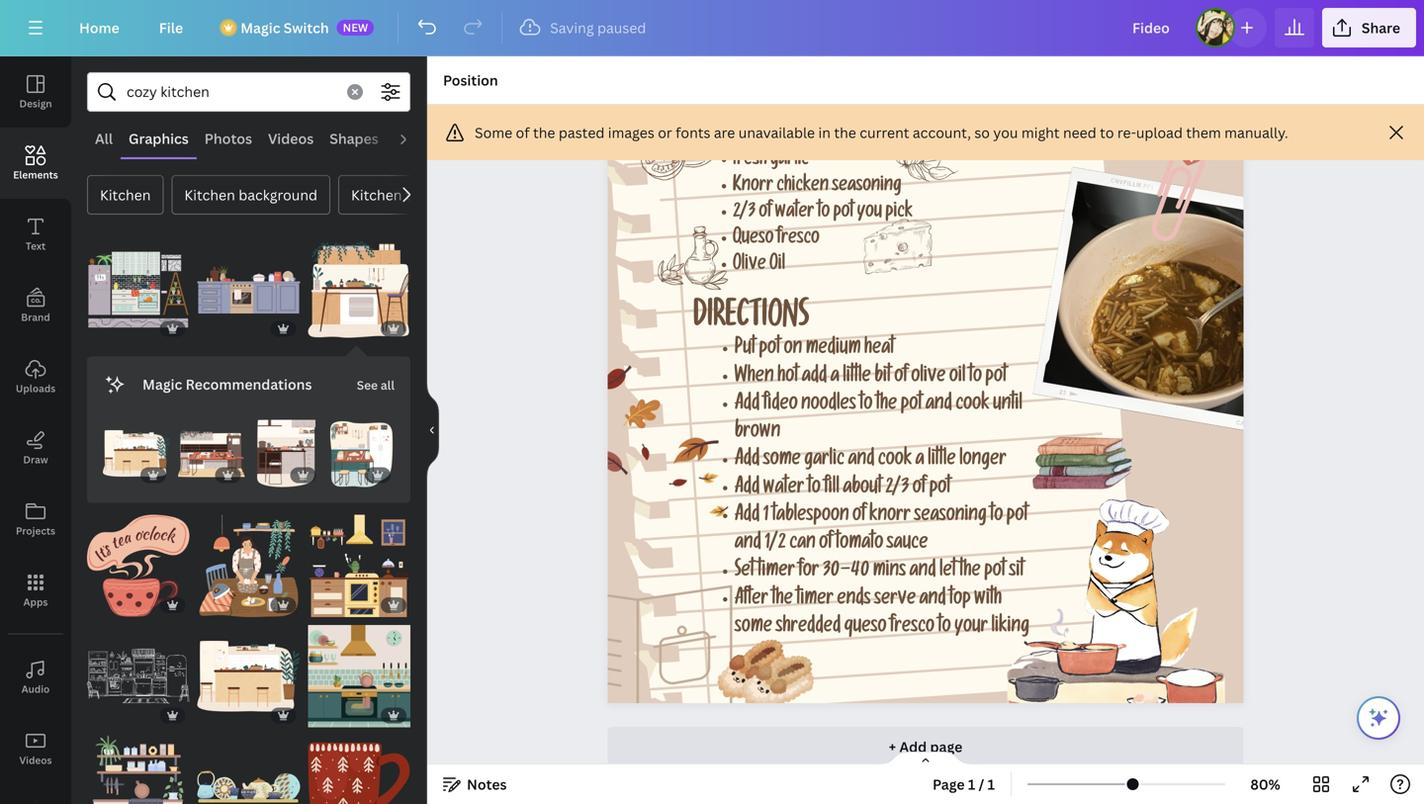 Task type: vqa. For each thing, say whether or not it's contained in the screenshot.
kindergarten
no



Task type: describe. For each thing, give the bounding box(es) containing it.
to right oil
[[970, 368, 983, 388]]

kitchen for kitchen tools
[[351, 186, 402, 204]]

videos inside side panel tab list
[[19, 754, 52, 767]]

upload
[[1137, 123, 1184, 142]]

directions
[[694, 304, 810, 337]]

fonts
[[676, 123, 711, 142]]

ceramic cup with cozy winter pattern. red mug image
[[308, 736, 411, 805]]

photos
[[205, 129, 252, 148]]

1 horizontal spatial 1
[[969, 775, 976, 794]]

notes button
[[435, 769, 515, 801]]

add inside button
[[900, 738, 927, 757]]

fresh
[[733, 152, 768, 171]]

new
[[343, 20, 368, 35]]

of right the about
[[913, 479, 926, 500]]

1 inside put pot on medium heat when hot add a little bit of olive oil to pot add fideo noodles to the pot and cook until brown add some garlic and cook a little longer add water to fill about 2/3 of pot add 1 tablespoon of knorr seasoning to pot and 1/2 can of tomato sauce set timer for 30-40 mins and let the pot sit after the timer ends serve and top with some shredded queso fresco to your liking
[[764, 507, 769, 528]]

liking
[[992, 618, 1030, 639]]

empty kitchen interior with dough and flour for cooking croissant or cookie on table vector flat illustration. comfortable cooking room with dishes, furniture, ingredients for baking culinary isolated image
[[328, 420, 395, 487]]

ends
[[838, 590, 871, 611]]

of inside knorr chicken seasoning 2/3 of water to pot you pick queso fresco olive oil
[[759, 204, 772, 224]]

sauce
[[887, 535, 929, 555]]

0 horizontal spatial cozy kitchen interior with fridge, modern table and food ingredient on it. hygge design of dining room. dinner preparation at comfortable cooking area. vector illustration in flat style image
[[103, 420, 170, 487]]

brown
[[735, 423, 781, 444]]

0 vertical spatial a
[[831, 368, 840, 388]]

add
[[802, 368, 828, 388]]

seasoning inside put pot on medium heat when hot add a little bit of olive oil to pot add fideo noodles to the pot and cook until brown add some garlic and cook a little longer add water to fill about 2/3 of pot add 1 tablespoon of knorr seasoning to pot and 1/2 can of tomato sauce set timer for 30-40 mins and let the pot sit after the timer ends serve and top with some shredded queso fresco to your liking
[[915, 507, 987, 528]]

and left let
[[910, 563, 937, 583]]

can
[[790, 535, 816, 555]]

draw
[[23, 453, 48, 467]]

page 1 / 1
[[933, 775, 996, 794]]

and up the about
[[848, 451, 875, 472]]

dishware on wooden shelf. decorative kitchen utensils and crockery image
[[198, 736, 300, 805]]

knorr
[[733, 178, 774, 198]]

30-
[[823, 563, 852, 583]]

or
[[658, 123, 673, 142]]

until
[[994, 396, 1023, 416]]

sit
[[1010, 563, 1025, 583]]

with
[[975, 590, 1003, 611]]

graphics button
[[121, 120, 197, 157]]

olive
[[733, 257, 767, 276]]

recommendations
[[186, 375, 312, 394]]

+ add page button
[[608, 727, 1244, 767]]

1 horizontal spatial cook
[[956, 396, 990, 416]]

audio inside side panel tab list
[[21, 683, 50, 696]]

kitchen tools
[[351, 186, 439, 204]]

pick
[[886, 204, 913, 224]]

draw button
[[0, 413, 71, 484]]

chicken
[[777, 178, 829, 198]]

pot up sit
[[1007, 507, 1029, 528]]

brand button
[[0, 270, 71, 341]]

the down bit
[[877, 396, 898, 416]]

are
[[714, 123, 736, 142]]

apps
[[23, 596, 48, 609]]

need
[[1064, 123, 1097, 142]]

magic for magic recommendations
[[142, 375, 182, 394]]

modern kitchen interior with contemporary table and food ingredients on it. hygge design of dining room. dinner preparation at cozy cooking area. vector illustration in flat cartoon style image
[[178, 420, 245, 487]]

of right can
[[820, 535, 833, 555]]

0 horizontal spatial audio button
[[0, 642, 71, 713]]

background
[[239, 186, 318, 204]]

water inside put pot on medium heat when hot add a little bit of olive oil to pot add fideo noodles to the pot and cook until brown add some garlic and cook a little longer add water to fill about 2/3 of pot add 1 tablespoon of knorr seasoning to pot and 1/2 can of tomato sauce set timer for 30-40 mins and let the pot sit after the timer ends serve and top with some shredded queso fresco to your liking
[[764, 479, 805, 500]]

all
[[381, 377, 395, 394]]

mins
[[873, 563, 907, 583]]

tomato
[[836, 535, 884, 555]]

longer
[[960, 451, 1007, 472]]

the right in
[[835, 123, 857, 142]]

kitchen button
[[87, 175, 164, 215]]

the right let
[[960, 563, 981, 583]]

40
[[852, 563, 870, 583]]

for
[[799, 563, 820, 583]]

to left fill
[[808, 479, 821, 500]]

noodles
[[802, 396, 857, 416]]

/
[[979, 775, 985, 794]]

queso
[[845, 618, 887, 639]]

Search elements search field
[[127, 73, 335, 111]]

kitchen background button
[[172, 175, 331, 215]]

all
[[95, 129, 113, 148]]

80%
[[1251, 775, 1281, 794]]

of up the tomato at the bottom of page
[[853, 507, 866, 528]]

kitchen interior vector with room furniture design image
[[308, 515, 411, 618]]

1 vertical spatial cozy kitchen interior with fridge, modern table and food ingredient on it. hygge design of dining room. dinner preparation at comfortable cooking area. vector illustration in flat style image
[[198, 625, 300, 728]]

medium
[[806, 340, 861, 361]]

fresco inside knorr chicken seasoning 2/3 of water to pot you pick queso fresco olive oil
[[777, 230, 820, 250]]

shapes button
[[322, 120, 387, 157]]

0 vertical spatial videos
[[268, 129, 314, 148]]

design button
[[0, 56, 71, 128]]

share
[[1363, 18, 1401, 37]]

projects
[[16, 524, 55, 538]]

pot inside knorr chicken seasoning 2/3 of water to pot you pick queso fresco olive oil
[[834, 204, 854, 224]]

share button
[[1323, 8, 1417, 47]]

tools
[[406, 186, 439, 204]]

pot down olive
[[901, 396, 923, 416]]

you inside knorr chicken seasoning 2/3 of water to pot you pick queso fresco olive oil
[[858, 204, 883, 224]]

graphics
[[129, 129, 189, 148]]

brand
[[21, 311, 50, 324]]

2 horizontal spatial 1
[[988, 775, 996, 794]]

seasoning inside knorr chicken seasoning 2/3 of water to pot you pick queso fresco olive oil
[[833, 178, 902, 198]]

text button
[[0, 199, 71, 270]]

olive
[[912, 368, 946, 388]]

might
[[1022, 123, 1060, 142]]

pot left sit
[[985, 563, 1006, 583]]

your
[[955, 618, 989, 639]]

oil
[[770, 257, 786, 276]]

saving paused status
[[511, 16, 656, 40]]



Task type: locate. For each thing, give the bounding box(es) containing it.
of right bit
[[895, 368, 908, 388]]

0 horizontal spatial audio
[[21, 683, 50, 696]]

audio button
[[387, 120, 442, 157], [0, 642, 71, 713]]

see
[[357, 377, 378, 394]]

to right noodles
[[860, 396, 873, 416]]

to
[[1101, 123, 1115, 142], [818, 204, 830, 224], [970, 368, 983, 388], [860, 396, 873, 416], [808, 479, 821, 500], [991, 507, 1004, 528], [939, 618, 952, 639]]

cozy kitchen interior with fridge, modern table and food ingredient on it. hygge design of dining room. dinner preparation at comfortable cooking area. vector illustration in flat style image
[[103, 420, 170, 487], [198, 625, 300, 728]]

1 horizontal spatial audio button
[[387, 120, 442, 157]]

magic left the "switch"
[[241, 18, 281, 37]]

0 horizontal spatial 2/3
[[733, 204, 756, 224]]

in
[[819, 123, 831, 142]]

notes
[[467, 775, 507, 794]]

put
[[735, 340, 756, 361]]

0 vertical spatial you
[[994, 123, 1019, 142]]

switch
[[284, 18, 329, 37]]

and down olive
[[926, 396, 953, 416]]

all button
[[87, 120, 121, 157]]

bit
[[875, 368, 892, 388]]

pot left on
[[759, 340, 781, 361]]

1 left /
[[969, 775, 976, 794]]

heat
[[865, 340, 895, 361]]

cozy kitchen interior with fridge, modern table and food ingredient on it. hygge design of dining room. dinner preparation at comfortable cooking area. vector illustration in flat style image left modern kitchen interior with contemporary table and food ingredients on it. hygge design of dining room. dinner preparation at cozy cooking area. vector illustration in flat cartoon style image
[[103, 420, 170, 487]]

pasted
[[559, 123, 605, 142]]

pot left pick on the right top
[[834, 204, 854, 224]]

set
[[735, 563, 755, 583]]

so
[[975, 123, 991, 142]]

1 vertical spatial some
[[735, 618, 773, 639]]

Design title text field
[[1117, 8, 1188, 47]]

1 horizontal spatial magic
[[241, 18, 281, 37]]

homely kitchen interior with bar stools, modern table and food ingredients on it. hygge design of dining room. cozy and comfortable minimalist cooking area. vector illustration in flat style image
[[308, 238, 411, 341]]

1 right /
[[988, 775, 996, 794]]

knorr chicken seasoning 2/3 of water to pot you pick queso fresco olive oil
[[733, 178, 913, 276]]

fresh garlic
[[733, 152, 809, 171]]

oil
[[950, 368, 966, 388]]

1 horizontal spatial cozy kitchen interior with fridge, modern table and food ingredient on it. hygge design of dining room. dinner preparation at comfortable cooking area. vector illustration in flat style image
[[198, 625, 300, 728]]

magic switch
[[241, 18, 329, 37]]

cook down oil
[[956, 396, 990, 416]]

kitchen for kitchen background
[[184, 186, 235, 204]]

1 vertical spatial water
[[764, 479, 805, 500]]

and
[[926, 396, 953, 416], [848, 451, 875, 472], [735, 535, 762, 555], [910, 563, 937, 583], [920, 590, 947, 611]]

and left top
[[920, 590, 947, 611]]

water down chicken
[[775, 204, 815, 224]]

garlic up chicken
[[771, 152, 809, 171]]

timer down the for
[[797, 590, 834, 611]]

put pot on medium heat when hot add a little bit of olive oil to pot add fideo noodles to the pot and cook until brown add some garlic and cook a little longer add water to fill about 2/3 of pot add 1 tablespoon of knorr seasoning to pot and 1/2 can of tomato sauce set timer for 30-40 mins and let the pot sit after the timer ends serve and top with some shredded queso fresco to your liking
[[735, 340, 1030, 639]]

0 horizontal spatial little
[[843, 368, 872, 388]]

account,
[[913, 123, 972, 142]]

0 vertical spatial cozy kitchen interior with fridge, modern table and food ingredient on it. hygge design of dining room. dinner preparation at comfortable cooking area. vector illustration in flat style image
[[103, 420, 170, 487]]

0 vertical spatial 2/3
[[733, 204, 756, 224]]

videos
[[268, 129, 314, 148], [19, 754, 52, 767]]

fresco down "serve"
[[891, 618, 935, 639]]

show pages image
[[879, 751, 974, 767]]

fresco up oil
[[777, 230, 820, 250]]

0 vertical spatial timer
[[758, 563, 795, 583]]

1 horizontal spatial fresco
[[891, 618, 935, 639]]

1 vertical spatial videos button
[[0, 713, 71, 785]]

3 kitchen from the left
[[351, 186, 402, 204]]

0 vertical spatial seasoning
[[833, 178, 902, 198]]

main menu bar
[[0, 0, 1425, 56]]

them
[[1187, 123, 1222, 142]]

0 horizontal spatial a
[[831, 368, 840, 388]]

some down brown
[[764, 451, 801, 472]]

2 kitchen from the left
[[184, 186, 235, 204]]

of up queso
[[759, 204, 772, 224]]

side panel tab list
[[0, 56, 71, 805]]

audio down the apps
[[21, 683, 50, 696]]

timer down 1/2
[[758, 563, 795, 583]]

2/3 inside knorr chicken seasoning 2/3 of water to pot you pick queso fresco olive oil
[[733, 204, 756, 224]]

see all
[[357, 377, 395, 394]]

unavailable
[[739, 123, 815, 142]]

about
[[843, 479, 882, 500]]

fresco inside put pot on medium heat when hot add a little bit of olive oil to pot add fideo noodles to the pot and cook until brown add some garlic and cook a little longer add water to fill about 2/3 of pot add 1 tablespoon of knorr seasoning to pot and 1/2 can of tomato sauce set timer for 30-40 mins and let the pot sit after the timer ends serve and top with some shredded queso fresco to your liking
[[891, 618, 935, 639]]

kitchen left "tools"
[[351, 186, 402, 204]]

1 horizontal spatial videos
[[268, 129, 314, 148]]

seasoning up pick on the right top
[[833, 178, 902, 198]]

cook up the about
[[879, 451, 913, 472]]

1 vertical spatial timer
[[797, 590, 834, 611]]

shapes
[[330, 129, 379, 148]]

0 vertical spatial water
[[775, 204, 815, 224]]

1 horizontal spatial you
[[994, 123, 1019, 142]]

a right add
[[831, 368, 840, 388]]

and left 1/2
[[735, 535, 762, 555]]

modern kitchen minimalistic interior vector flat illustration. comfortable cooking area with ingredients for dinner at table isolated. empty furnishing home culinary room with chicken and spices image
[[253, 420, 320, 487]]

grey line cookbook icon isolated on white background. cooking book icon. recipe book. fork and knife icons. cutlery symbol.  vector illustration image
[[544, 584, 733, 728]]

water up tablespoon
[[764, 479, 805, 500]]

kitchen down photos
[[184, 186, 235, 204]]

1 vertical spatial audio button
[[0, 642, 71, 713]]

1 vertical spatial seasoning
[[915, 507, 987, 528]]

+
[[889, 738, 897, 757]]

0 vertical spatial little
[[843, 368, 872, 388]]

1 vertical spatial cook
[[879, 451, 913, 472]]

1 vertical spatial garlic
[[805, 451, 845, 472]]

0 horizontal spatial kitchen
[[100, 186, 151, 204]]

tablespoon
[[773, 507, 850, 528]]

kitchen down all button
[[100, 186, 151, 204]]

80% button
[[1234, 769, 1298, 801]]

seasoning up "sauce"
[[915, 507, 987, 528]]

fresco
[[777, 230, 820, 250], [891, 618, 935, 639]]

2 horizontal spatial kitchen
[[351, 186, 402, 204]]

pot right the about
[[930, 479, 951, 500]]

1 vertical spatial videos
[[19, 754, 52, 767]]

when
[[735, 368, 774, 388]]

olive oil hand drawn image
[[658, 226, 729, 290]]

1 vertical spatial you
[[858, 204, 883, 224]]

0 vertical spatial cook
[[956, 396, 990, 416]]

you
[[994, 123, 1019, 142], [858, 204, 883, 224]]

the right after at the right bottom of page
[[772, 590, 793, 611]]

tea time kitchen banner. decorative cozy lettering image
[[87, 515, 190, 618]]

queso
[[733, 230, 774, 250]]

0 horizontal spatial magic
[[142, 375, 182, 394]]

some
[[475, 123, 513, 142]]

1 vertical spatial fresco
[[891, 618, 935, 639]]

kitchen background
[[184, 186, 318, 204]]

on
[[784, 340, 803, 361]]

1 horizontal spatial seasoning
[[915, 507, 987, 528]]

projects button
[[0, 484, 71, 555]]

1 up 1/2
[[764, 507, 769, 528]]

1 vertical spatial audio
[[21, 683, 50, 696]]

apps button
[[0, 555, 71, 626]]

smiling housewife cooking at cozy kitchen vector flat illustration. happy domestic woman in apron mixing ingredients preparing dough isolated on white background. joyful female preparation food image
[[198, 515, 300, 618]]

2/3
[[733, 204, 756, 224], [886, 479, 910, 500]]

audio button up "tools"
[[387, 120, 442, 157]]

to left your
[[939, 618, 952, 639]]

shredded
[[776, 618, 841, 639]]

0 horizontal spatial timer
[[758, 563, 795, 583]]

file
[[159, 18, 183, 37]]

cozy kitchen interior with fridge, modern table and food ingredient on it. hygge design of dining room. dinner preparation at comfortable cooking area. vector illustration in flat style image up dishware on wooden shelf. decorative kitchen utensils and crockery image
[[198, 625, 300, 728]]

fill
[[825, 479, 840, 500]]

photos button
[[197, 120, 260, 157]]

0 vertical spatial garlic
[[771, 152, 809, 171]]

saving paused
[[550, 18, 647, 37]]

1 vertical spatial little
[[928, 451, 957, 472]]

1 horizontal spatial little
[[928, 451, 957, 472]]

0 horizontal spatial videos
[[19, 754, 52, 767]]

to down longer
[[991, 507, 1004, 528]]

some down after at the right bottom of page
[[735, 618, 773, 639]]

garlic inside put pot on medium heat when hot add a little bit of olive oil to pot add fideo noodles to the pot and cook until brown add some garlic and cook a little longer add water to fill about 2/3 of pot add 1 tablespoon of knorr seasoning to pot and 1/2 can of tomato sauce set timer for 30-40 mins and let the pot sit after the timer ends serve and top with some shredded queso fresco to your liking
[[805, 451, 845, 472]]

design
[[19, 97, 52, 110]]

kitchen
[[100, 186, 151, 204], [184, 186, 235, 204], [351, 186, 402, 204]]

0 horizontal spatial seasoning
[[833, 178, 902, 198]]

page
[[933, 775, 965, 794]]

2/3 up knorr
[[886, 479, 910, 500]]

text
[[26, 239, 46, 253]]

0 vertical spatial audio
[[395, 129, 434, 148]]

a left longer
[[916, 451, 925, 472]]

audio up "tools"
[[395, 129, 434, 148]]

to down chicken
[[818, 204, 830, 224]]

0 horizontal spatial cook
[[879, 451, 913, 472]]

serve
[[875, 590, 917, 611]]

little left longer
[[928, 451, 957, 472]]

top
[[950, 590, 971, 611]]

position
[[443, 71, 498, 90]]

kitchen set-up illustration image
[[87, 736, 190, 805]]

home link
[[63, 8, 135, 47]]

0 horizontal spatial you
[[858, 204, 883, 224]]

1 kitchen from the left
[[100, 186, 151, 204]]

hide image
[[427, 383, 439, 478]]

garlic up fill
[[805, 451, 845, 472]]

fully furnished kitchen interior image
[[308, 625, 411, 728]]

page
[[931, 738, 963, 757]]

fideo
[[764, 396, 798, 416]]

1 vertical spatial 2/3
[[886, 479, 910, 500]]

1 vertical spatial magic
[[142, 375, 182, 394]]

cozy modern kitchen line and fill style vector illustration image
[[87, 238, 190, 341]]

0 horizontal spatial 1
[[764, 507, 769, 528]]

1 horizontal spatial videos button
[[260, 120, 322, 157]]

audio button down the apps
[[0, 642, 71, 713]]

little left bit
[[843, 368, 872, 388]]

after
[[735, 590, 769, 611]]

to inside knorr chicken seasoning 2/3 of water to pot you pick queso fresco olive oil
[[818, 204, 830, 224]]

kitchen tools button
[[338, 175, 452, 215]]

the left pasted
[[533, 123, 556, 142]]

1 horizontal spatial kitchen
[[184, 186, 235, 204]]

saving
[[550, 18, 594, 37]]

position button
[[435, 64, 506, 96]]

1 vertical spatial a
[[916, 451, 925, 472]]

furniture for kitchen interior, counters and stove image
[[198, 238, 300, 341]]

of
[[516, 123, 530, 142], [759, 204, 772, 224], [895, 368, 908, 388], [913, 479, 926, 500], [853, 507, 866, 528], [820, 535, 833, 555]]

0 vertical spatial some
[[764, 451, 801, 472]]

images
[[608, 123, 655, 142]]

0 horizontal spatial videos button
[[0, 713, 71, 785]]

0 vertical spatial magic
[[241, 18, 281, 37]]

of right some
[[516, 123, 530, 142]]

1 horizontal spatial a
[[916, 451, 925, 472]]

you left pick on the right top
[[858, 204, 883, 224]]

pot up until
[[986, 368, 1007, 388]]

2/3 down knorr at the top of the page
[[733, 204, 756, 224]]

water inside knorr chicken seasoning 2/3 of water to pot you pick queso fresco olive oil
[[775, 204, 815, 224]]

1 horizontal spatial audio
[[395, 129, 434, 148]]

kitchen for kitchen
[[100, 186, 151, 204]]

canva assistant image
[[1368, 707, 1391, 730]]

magic for magic switch
[[241, 18, 281, 37]]

group
[[87, 227, 190, 341], [308, 227, 411, 341], [198, 238, 300, 341], [103, 408, 170, 487], [178, 408, 245, 487], [253, 408, 320, 487], [328, 408, 395, 487], [87, 503, 190, 618], [198, 503, 300, 618], [308, 503, 411, 618], [198, 614, 300, 728], [308, 614, 411, 728], [87, 625, 190, 728], [87, 724, 190, 805], [308, 724, 411, 805], [198, 736, 300, 805]]

0 vertical spatial audio button
[[387, 120, 442, 157]]

uploads button
[[0, 341, 71, 413]]

magic recommendations
[[142, 375, 312, 394]]

0 vertical spatial fresco
[[777, 230, 820, 250]]

to left re-
[[1101, 123, 1115, 142]]

magic inside main menu bar
[[241, 18, 281, 37]]

1 horizontal spatial timer
[[797, 590, 834, 611]]

2/3 inside put pot on medium heat when hot add a little bit of olive oil to pot add fideo noodles to the pot and cook until brown add some garlic and cook a little longer add water to fill about 2/3 of pot add 1 tablespoon of knorr seasoning to pot and 1/2 can of tomato sauce set timer for 30-40 mins and let the pot sit after the timer ends serve and top with some shredded queso fresco to your liking
[[886, 479, 910, 500]]

little
[[843, 368, 872, 388], [928, 451, 957, 472]]

0 vertical spatial videos button
[[260, 120, 322, 157]]

0 horizontal spatial fresco
[[777, 230, 820, 250]]

some
[[764, 451, 801, 472], [735, 618, 773, 639]]

magic up modern kitchen interior with contemporary table and food ingredients on it. hygge design of dining room. dinner preparation at cozy cooking area. vector illustration in flat cartoon style image
[[142, 375, 182, 394]]

you right 'so'
[[994, 123, 1019, 142]]

1 horizontal spatial 2/3
[[886, 479, 910, 500]]



